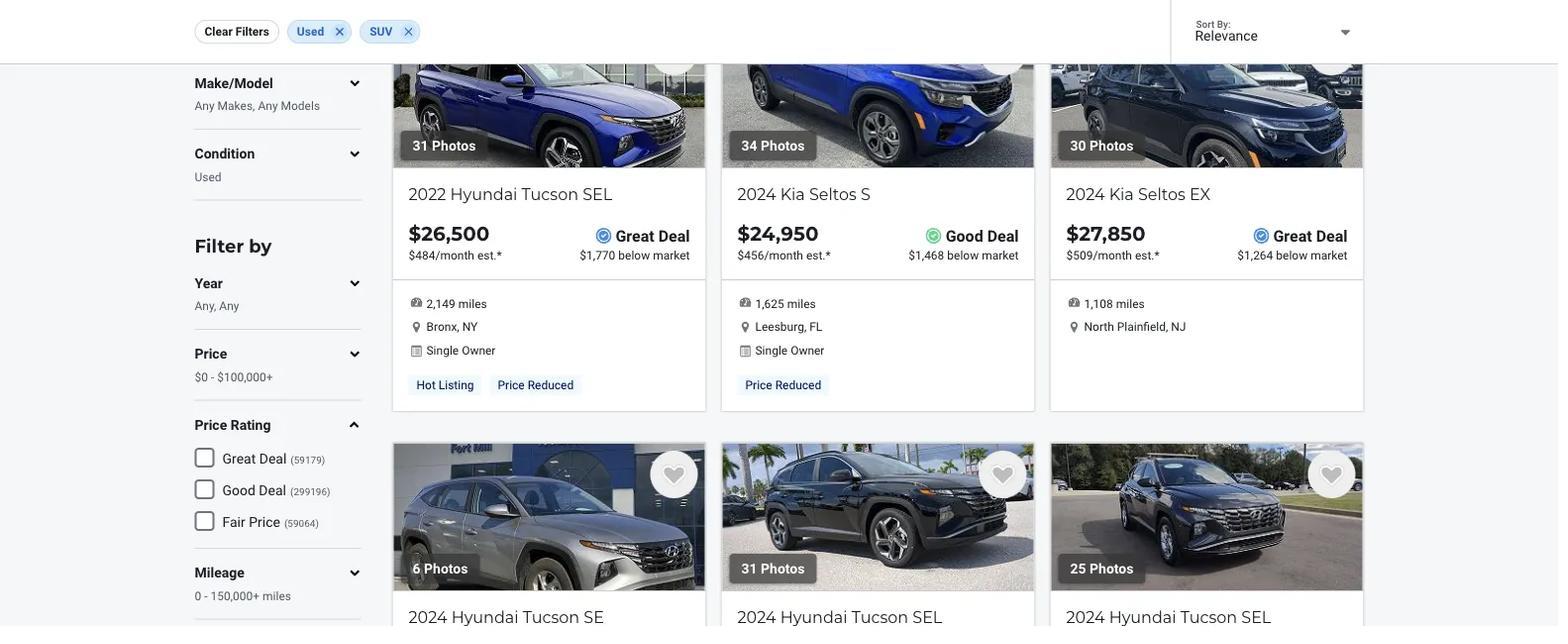 Task type: locate. For each thing, give the bounding box(es) containing it.
1 price reduced from the left
[[498, 378, 574, 392]]

price right fair
[[249, 514, 280, 530]]

price
[[195, 346, 227, 362], [195, 417, 227, 433], [249, 514, 280, 530]]

2 single from the left
[[755, 344, 788, 357]]

0 horizontal spatial market
[[653, 248, 690, 262]]

3 2024 hyundai tucson image from the left
[[1051, 443, 1364, 591]]

2 horizontal spatial ,
[[1166, 320, 1168, 334]]

clear filters button
[[195, 20, 279, 44]]

3 /month est.* from the left
[[1093, 248, 1160, 262]]

3 below from the left
[[1276, 248, 1308, 262]]

1 horizontal spatial any
[[219, 299, 239, 313]]

1 horizontal spatial 2024
[[1066, 184, 1105, 204]]

used inside button
[[297, 25, 324, 39]]

2022 hyundai tucson sel
[[409, 184, 612, 204]]

year any, any
[[195, 275, 239, 313]]

filter by
[[195, 235, 272, 257]]

price reduced right hot listing
[[498, 378, 574, 392]]

, left fl
[[804, 320, 807, 334]]

1 horizontal spatial seltos
[[1138, 184, 1186, 204]]

2022 hyundai tucson image
[[393, 20, 706, 169]]

2 owner from the left
[[791, 344, 825, 357]]

) inside great deal ( 59179 )
[[322, 454, 325, 466]]

seltos for 27,850
[[1138, 184, 1186, 204]]

59064
[[288, 517, 315, 529]]

s
[[861, 184, 871, 204]]

) inside fair price ( 59064 )
[[315, 517, 319, 529]]

1 horizontal spatial 2024 kia seltos image
[[1051, 20, 1364, 169]]

( for fair price
[[284, 517, 288, 529]]

kia for 27,850
[[1109, 184, 1134, 204]]

price reduced down leesburg
[[745, 378, 821, 392]]

single down bronx
[[426, 344, 459, 357]]

, for 26,500
[[457, 320, 459, 334]]

0 horizontal spatial 31
[[413, 138, 429, 154]]

great for 26,500
[[616, 227, 654, 245]]

1 vertical spatial -
[[204, 589, 208, 603]]

deal up $1,468 below market
[[987, 227, 1019, 245]]

0 horizontal spatial /month est.*
[[435, 248, 502, 262]]

2 2024 hyundai tucson image from the left
[[722, 443, 1035, 591]]

filters
[[236, 25, 269, 39]]

miles for 27,850
[[1116, 296, 1145, 310]]

) for fair price
[[315, 517, 319, 529]]

2024 hyundai tucson image for 31 photos
[[722, 443, 1035, 591]]

owner down ny
[[462, 344, 496, 357]]

( inside good deal ( 299196 )
[[290, 486, 294, 497]]

below for 27,850
[[1276, 248, 1308, 262]]

/month est.* down 24,950
[[764, 248, 831, 262]]

photos
[[432, 138, 476, 154], [761, 138, 805, 154], [1090, 138, 1134, 154], [424, 560, 468, 577], [761, 560, 805, 577], [1090, 560, 1134, 577]]

used
[[297, 25, 324, 39], [195, 170, 221, 184]]

2024 up 24,950
[[738, 184, 776, 204]]

/month est.* inside $ 27,850 $ 509 /month est.*
[[1093, 248, 1160, 262]]

single for 24,950
[[755, 344, 788, 357]]

great deal for 27,850
[[1273, 227, 1348, 245]]

2 /month est.* from the left
[[764, 248, 831, 262]]

1 horizontal spatial 31 photos
[[741, 560, 805, 577]]

any right makes,
[[258, 99, 278, 113]]

1 vertical spatial 31
[[741, 560, 757, 577]]

1 , from the left
[[457, 320, 459, 334]]

good deal
[[946, 227, 1019, 245]]

1 seltos from the left
[[809, 184, 857, 204]]

owner down fl
[[791, 344, 825, 357]]

1 horizontal spatial market
[[982, 248, 1019, 262]]

deal for 24,950
[[987, 227, 1019, 245]]

( down good deal ( 299196 )
[[284, 517, 288, 529]]

price left rating at the bottom of page
[[195, 417, 227, 433]]

1 horizontal spatial good
[[946, 227, 983, 245]]

456
[[744, 248, 764, 262]]

0 horizontal spatial )
[[315, 517, 319, 529]]

0 horizontal spatial owner
[[462, 344, 496, 357]]

) for great deal
[[322, 454, 325, 466]]

( inside great deal ( 59179 )
[[291, 454, 294, 466]]

0 vertical spatial used
[[297, 25, 324, 39]]

single down leesburg
[[755, 344, 788, 357]]

2 vertical spatial (
[[284, 517, 288, 529]]

( up '59064'
[[290, 486, 294, 497]]

150,000+
[[210, 589, 260, 603]]

1 market from the left
[[653, 248, 690, 262]]

seltos left the s
[[809, 184, 857, 204]]

great deal up '$1,770 below market'
[[616, 227, 690, 245]]

0 horizontal spatial ,
[[457, 320, 459, 334]]

single
[[426, 344, 459, 357], [755, 344, 788, 357]]

1 horizontal spatial price reduced
[[745, 378, 821, 392]]

great up '$1,770 below market'
[[616, 227, 654, 245]]

great deal ( 59179 )
[[222, 450, 325, 467]]

1 below from the left
[[618, 248, 650, 262]]

,
[[457, 320, 459, 334], [804, 320, 807, 334], [1166, 320, 1168, 334]]

leesburg
[[755, 320, 804, 334]]

- for price
[[211, 370, 214, 384]]

-
[[211, 370, 214, 384], [204, 589, 208, 603]]

1 2024 hyundai tucson image from the left
[[393, 443, 706, 591]]

0 vertical spatial good
[[946, 227, 983, 245]]

bronx , ny
[[426, 320, 478, 334]]

/month est.*
[[435, 248, 502, 262], [764, 248, 831, 262], [1093, 248, 1160, 262]]

hot listing
[[417, 378, 474, 392]]

, left nj
[[1166, 320, 1168, 334]]

deal up '$1,770 below market'
[[658, 227, 690, 245]]

1 horizontal spatial single owner
[[755, 344, 825, 357]]

$1,770
[[580, 248, 616, 262]]

, left ny
[[457, 320, 459, 334]]

null,
[[195, 28, 216, 42]]

0 horizontal spatial great deal
[[616, 227, 690, 245]]

1 horizontal spatial owner
[[791, 344, 825, 357]]

2 vertical spatial price
[[249, 514, 280, 530]]

2 horizontal spatial any
[[258, 99, 278, 113]]

price rating
[[195, 417, 271, 433]]

single owner down leesburg , fl
[[755, 344, 825, 357]]

0 horizontal spatial 2024 kia seltos image
[[722, 20, 1035, 169]]

1 horizontal spatial used
[[297, 25, 324, 39]]

0 vertical spatial 31 photos
[[413, 138, 476, 154]]

0 horizontal spatial kia
[[780, 184, 805, 204]]

market right $1,770
[[653, 248, 690, 262]]

2,149
[[426, 296, 455, 310]]

mileage 0 - 150,000+ miles
[[195, 565, 291, 603]]

price reduced
[[498, 378, 574, 392], [745, 378, 821, 392]]

34 photos
[[741, 138, 805, 154]]

great deal up $1,264 below market
[[1273, 227, 1348, 245]]

31 photos for 2022 hyundai tucson image
[[413, 138, 476, 154]]

/month est.* inside the $ 24,950 $ 456 /month est.*
[[764, 248, 831, 262]]

great down 'price rating'
[[222, 450, 256, 467]]

- right 0
[[204, 589, 208, 603]]

any left makes,
[[195, 99, 215, 113]]

plainfield
[[1117, 320, 1166, 334]]

0 horizontal spatial seltos
[[809, 184, 857, 204]]

miles inside location null, 50 miles
[[235, 28, 264, 42]]

1 horizontal spatial great deal
[[1273, 227, 1348, 245]]

0 horizontal spatial used
[[195, 170, 221, 184]]

single owner down ny
[[426, 344, 496, 357]]

ex
[[1190, 184, 1211, 204]]

) inside good deal ( 299196 )
[[327, 486, 330, 497]]

kia up 24,950
[[780, 184, 805, 204]]

kia
[[780, 184, 805, 204], [1109, 184, 1134, 204]]

(
[[291, 454, 294, 466], [290, 486, 294, 497], [284, 517, 288, 529]]

- inside price $0 - $100,000+
[[211, 370, 214, 384]]

price $0 - $100,000+
[[195, 346, 273, 384]]

deal up good deal ( 299196 )
[[259, 450, 287, 467]]

below right $1,770
[[618, 248, 650, 262]]

market right $1,264
[[1311, 248, 1348, 262]]

single owner
[[426, 344, 496, 357], [755, 344, 825, 357]]

0 horizontal spatial 31 photos
[[413, 138, 476, 154]]

1 vertical spatial price
[[195, 417, 227, 433]]

2 seltos from the left
[[1138, 184, 1186, 204]]

single for 26,500
[[426, 344, 459, 357]]

31 photos
[[413, 138, 476, 154], [741, 560, 805, 577]]

1 single owner from the left
[[426, 344, 496, 357]]

1 horizontal spatial ,
[[804, 320, 807, 334]]

below down good deal at the right top
[[947, 248, 979, 262]]

2 horizontal spatial below
[[1276, 248, 1308, 262]]

good up $1,468 below market
[[946, 227, 983, 245]]

$
[[409, 222, 421, 246], [738, 222, 750, 246], [1066, 222, 1079, 246], [409, 248, 415, 262], [738, 248, 744, 262], [1066, 248, 1073, 262]]

)
[[322, 454, 325, 466], [327, 486, 330, 497], [315, 517, 319, 529]]

great up $1,264 below market
[[1273, 227, 1312, 245]]

0 horizontal spatial 2024
[[738, 184, 776, 204]]

hyundai
[[450, 184, 517, 204]]

any right any,
[[219, 299, 239, 313]]

1 horizontal spatial 31
[[741, 560, 757, 577]]

north
[[1084, 320, 1114, 334]]

0 vertical spatial )
[[322, 454, 325, 466]]

26,500
[[421, 222, 490, 246]]

1 horizontal spatial )
[[322, 454, 325, 466]]

2024 kia seltos image for 27,850
[[1051, 20, 1364, 169]]

used right the filters
[[297, 25, 324, 39]]

/month est.* inside "$ 26,500 $ 484 /month est.*"
[[435, 248, 502, 262]]

0 vertical spatial -
[[211, 370, 214, 384]]

2 vertical spatial )
[[315, 517, 319, 529]]

seltos left ex
[[1138, 184, 1186, 204]]

2024 up 27,850
[[1066, 184, 1105, 204]]

( up good deal ( 299196 )
[[291, 454, 294, 466]]

1 vertical spatial 31 photos
[[741, 560, 805, 577]]

1 horizontal spatial 2024 hyundai tucson image
[[722, 443, 1035, 591]]

0 horizontal spatial good
[[222, 482, 255, 498]]

2 single owner from the left
[[755, 344, 825, 357]]

1 horizontal spatial single
[[755, 344, 788, 357]]

condition used
[[195, 146, 255, 184]]

0 horizontal spatial below
[[618, 248, 650, 262]]

below right $1,264
[[1276, 248, 1308, 262]]

deal for 26,500
[[658, 227, 690, 245]]

0 horizontal spatial single owner
[[426, 344, 496, 357]]

used down "condition"
[[195, 170, 221, 184]]

miles up north plainfield , nj at the right bottom of page
[[1116, 296, 1145, 310]]

1 /month est.* from the left
[[435, 248, 502, 262]]

1 horizontal spatial /month est.*
[[764, 248, 831, 262]]

good
[[946, 227, 983, 245], [222, 482, 255, 498]]

1 single from the left
[[426, 344, 459, 357]]

good up fair
[[222, 482, 255, 498]]

1 kia from the left
[[780, 184, 805, 204]]

2 horizontal spatial 2024 hyundai tucson image
[[1051, 443, 1364, 591]]

any
[[195, 99, 215, 113], [258, 99, 278, 113], [219, 299, 239, 313]]

miles right 150,000+
[[263, 589, 291, 603]]

0 vertical spatial price
[[195, 346, 227, 362]]

2 2024 from the left
[[1066, 184, 1105, 204]]

suv button
[[360, 20, 420, 44]]

any,
[[195, 299, 216, 313]]

miles up leesburg , fl
[[787, 296, 816, 310]]

2 below from the left
[[947, 248, 979, 262]]

1 2024 from the left
[[738, 184, 776, 204]]

seltos
[[809, 184, 857, 204], [1138, 184, 1186, 204]]

2 , from the left
[[804, 320, 807, 334]]

make/model any makes, any models
[[195, 75, 320, 113]]

2 kia from the left
[[1109, 184, 1134, 204]]

0 horizontal spatial -
[[204, 589, 208, 603]]

mileage
[[195, 565, 245, 581]]

below
[[618, 248, 650, 262], [947, 248, 979, 262], [1276, 248, 1308, 262]]

2024 kia seltos ex
[[1066, 184, 1211, 204]]

deal up $1,264 below market
[[1316, 227, 1348, 245]]

- inside mileage 0 - 150,000+ miles
[[204, 589, 208, 603]]

1,108 miles
[[1084, 296, 1145, 310]]

/month est.* down 26,500
[[435, 248, 502, 262]]

2 great deal from the left
[[1273, 227, 1348, 245]]

$ 27,850 $ 509 /month est.*
[[1066, 222, 1160, 262]]

- right $0
[[211, 370, 214, 384]]

2 market from the left
[[982, 248, 1019, 262]]

1 2024 kia seltos image from the left
[[722, 20, 1035, 169]]

1 horizontal spatial below
[[947, 248, 979, 262]]

6 photos
[[413, 560, 468, 577]]

$1,468 below market
[[909, 248, 1019, 262]]

below for 24,950
[[947, 248, 979, 262]]

0 horizontal spatial single
[[426, 344, 459, 357]]

1 vertical spatial good
[[222, 482, 255, 498]]

2024 hyundai tucson image
[[393, 443, 706, 591], [722, 443, 1035, 591], [1051, 443, 1364, 591]]

any inside year any, any
[[219, 299, 239, 313]]

1 horizontal spatial kia
[[1109, 184, 1134, 204]]

1 vertical spatial (
[[290, 486, 294, 497]]

2 horizontal spatial )
[[327, 486, 330, 497]]

great
[[616, 227, 654, 245], [1273, 227, 1312, 245], [222, 450, 256, 467]]

0 horizontal spatial 2024 hyundai tucson image
[[393, 443, 706, 591]]

1 horizontal spatial great
[[616, 227, 654, 245]]

1 horizontal spatial -
[[211, 370, 214, 384]]

1 vertical spatial used
[[195, 170, 221, 184]]

31
[[413, 138, 429, 154], [741, 560, 757, 577]]

1 great deal from the left
[[616, 227, 690, 245]]

1 owner from the left
[[462, 344, 496, 357]]

2024
[[738, 184, 776, 204], [1066, 184, 1105, 204]]

3 market from the left
[[1311, 248, 1348, 262]]

market
[[653, 248, 690, 262], [982, 248, 1019, 262], [1311, 248, 1348, 262]]

0 vertical spatial 31
[[413, 138, 429, 154]]

2 horizontal spatial /month est.*
[[1093, 248, 1160, 262]]

great deal
[[616, 227, 690, 245], [1273, 227, 1348, 245]]

market down good deal at the right top
[[982, 248, 1019, 262]]

2024 hyundai tucson image for 6 photos
[[393, 443, 706, 591]]

2 2024 kia seltos image from the left
[[1051, 20, 1364, 169]]

price inside price $0 - $100,000+
[[195, 346, 227, 362]]

2 horizontal spatial great
[[1273, 227, 1312, 245]]

1 vertical spatial )
[[327, 486, 330, 497]]

miles up ny
[[458, 296, 487, 310]]

59179
[[294, 454, 322, 466]]

miles right 50
[[235, 28, 264, 42]]

( inside fair price ( 59064 )
[[284, 517, 288, 529]]

/month est.* down 27,850
[[1093, 248, 1160, 262]]

2024 kia seltos image
[[722, 20, 1035, 169], [1051, 20, 1364, 169]]

6
[[413, 560, 421, 577]]

price up $0
[[195, 346, 227, 362]]

kia up 27,850
[[1109, 184, 1134, 204]]

$100,000+
[[217, 370, 273, 384]]

, for 24,950
[[804, 320, 807, 334]]

0 horizontal spatial price reduced
[[498, 378, 574, 392]]

2 horizontal spatial market
[[1311, 248, 1348, 262]]

$0
[[195, 370, 208, 384]]

2022
[[409, 184, 446, 204]]

0 vertical spatial (
[[291, 454, 294, 466]]

location null, 50 miles
[[195, 4, 264, 42]]



Task type: describe. For each thing, give the bounding box(es) containing it.
27,850
[[1079, 222, 1146, 246]]

1,625
[[755, 296, 784, 310]]

filter
[[195, 235, 244, 257]]

1,108
[[1084, 296, 1113, 310]]

2024 hyundai tucson image for 25 photos
[[1051, 443, 1364, 591]]

miles for 26,500
[[458, 296, 487, 310]]

good for good deal ( 299196 )
[[222, 482, 255, 498]]

market for 27,850
[[1311, 248, 1348, 262]]

great deal for 26,500
[[616, 227, 690, 245]]

484
[[415, 248, 435, 262]]

owner for 26,500
[[462, 344, 496, 357]]

$ 24,950 $ 456 /month est.*
[[738, 222, 831, 262]]

24,950
[[750, 222, 819, 246]]

$1,770 below market
[[580, 248, 690, 262]]

price for price rating
[[195, 417, 227, 433]]

31 photos for 2024 hyundai tucson image corresponding to 31 photos
[[741, 560, 805, 577]]

- for mileage
[[204, 589, 208, 603]]

good for good deal
[[946, 227, 983, 245]]

sel
[[583, 184, 612, 204]]

( for great deal
[[291, 454, 294, 466]]

used inside condition used
[[195, 170, 221, 184]]

miles inside mileage 0 - 150,000+ miles
[[263, 589, 291, 603]]

$1,468
[[909, 248, 944, 262]]

30
[[1070, 138, 1086, 154]]

0 horizontal spatial any
[[195, 99, 215, 113]]

single owner for 26,500
[[426, 344, 496, 357]]

market for 24,950
[[982, 248, 1019, 262]]

owner for 24,950
[[791, 344, 825, 357]]

$ 26,500 $ 484 /month est.*
[[409, 222, 502, 262]]

fair
[[222, 514, 245, 530]]

2024 kia seltos s
[[738, 184, 871, 204]]

clear filters
[[205, 25, 269, 39]]

miles for 24,950
[[787, 296, 816, 310]]

suv
[[370, 25, 393, 39]]

fl
[[810, 320, 823, 334]]

0
[[195, 589, 201, 603]]

location
[[195, 4, 249, 21]]

/month est.* for 27,850
[[1093, 248, 1160, 262]]

/month est.* for 26,500
[[435, 248, 502, 262]]

great for 27,850
[[1273, 227, 1312, 245]]

2,149 miles
[[426, 296, 487, 310]]

price for price $0 - $100,000+
[[195, 346, 227, 362]]

25
[[1070, 560, 1086, 577]]

2 price reduced from the left
[[745, 378, 821, 392]]

year
[[195, 275, 223, 291]]

25 photos
[[1070, 560, 1134, 577]]

good deal ( 299196 )
[[222, 482, 330, 498]]

models
[[281, 99, 320, 113]]

2024 kia seltos image for 24,950
[[722, 20, 1035, 169]]

3 , from the left
[[1166, 320, 1168, 334]]

single owner for 24,950
[[755, 344, 825, 357]]

bronx
[[426, 320, 457, 334]]

kia for 24,950
[[780, 184, 805, 204]]

$1,264 below market
[[1238, 248, 1348, 262]]

deal for 27,850
[[1316, 227, 1348, 245]]

clear
[[205, 25, 233, 39]]

) for good deal
[[327, 486, 330, 497]]

0 horizontal spatial great
[[222, 450, 256, 467]]

30 photos
[[1070, 138, 1134, 154]]

509
[[1073, 248, 1093, 262]]

nj
[[1171, 320, 1186, 334]]

north plainfield , nj
[[1084, 320, 1186, 334]]

/month est.* for 24,950
[[764, 248, 831, 262]]

seltos for 24,950
[[809, 184, 857, 204]]

1,625 miles
[[755, 296, 816, 310]]

by
[[249, 235, 272, 257]]

2024 for 27,850
[[1066, 184, 1105, 204]]

makes,
[[218, 99, 255, 113]]

leesburg , fl
[[755, 320, 823, 334]]

tucson
[[522, 184, 579, 204]]

deal down great deal ( 59179 )
[[259, 482, 286, 498]]

make/model
[[195, 75, 273, 91]]

market for 26,500
[[653, 248, 690, 262]]

condition
[[195, 146, 255, 162]]

$1,264
[[1238, 248, 1273, 262]]

299196
[[294, 486, 327, 497]]

2024 for 24,950
[[738, 184, 776, 204]]

used button
[[287, 20, 352, 44]]

rating
[[231, 417, 271, 433]]

fair price ( 59064 )
[[222, 514, 319, 530]]

below for 26,500
[[618, 248, 650, 262]]

ny
[[462, 320, 478, 334]]

( for good deal
[[290, 486, 294, 497]]

34
[[741, 138, 757, 154]]

50
[[219, 28, 232, 42]]



Task type: vqa. For each thing, say whether or not it's contained in the screenshot.


